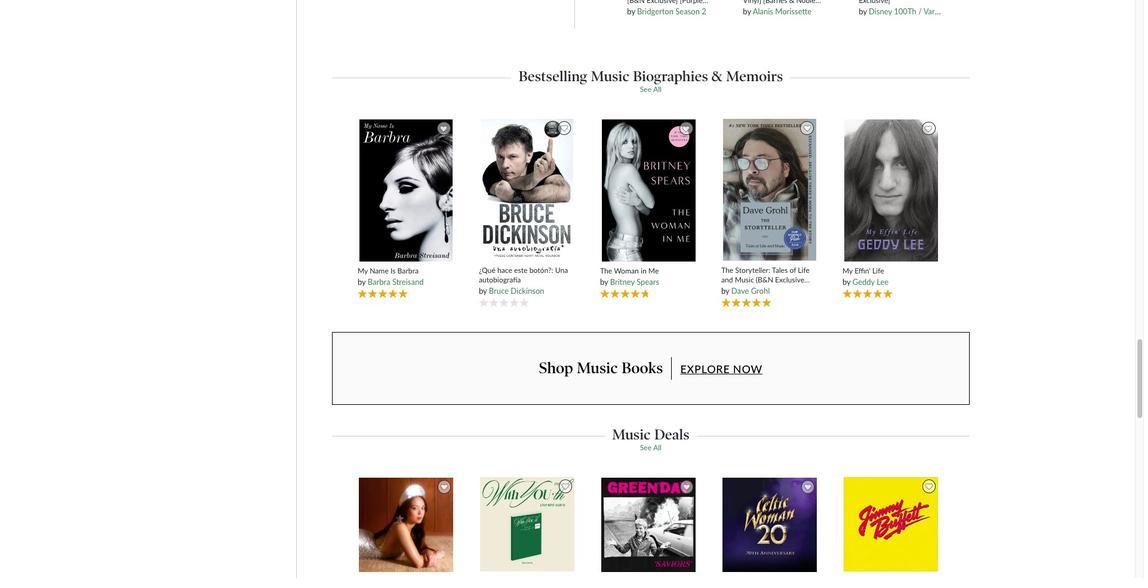 Task type: vqa. For each thing, say whether or not it's contained in the screenshot.
'BRIDGERTON SEASON 2' LINK
yes



Task type: locate. For each thing, give the bounding box(es) containing it.
music right the bestselling
[[591, 67, 630, 85]]

1 vertical spatial see all link
[[640, 443, 662, 452]]

all
[[654, 85, 662, 94], [654, 443, 662, 452]]

1 vertical spatial all
[[654, 443, 662, 452]]

1 vertical spatial see
[[640, 443, 652, 452]]

all down biographies
[[654, 85, 662, 94]]

0 horizontal spatial barbra
[[368, 277, 391, 287]]

my effin' life by geddy lee
[[843, 267, 889, 287]]

is
[[391, 267, 396, 276]]

by disney 100th / various (b&n) (clear vinyl)
[[859, 7, 1015, 16]]

0 horizontal spatial the
[[600, 267, 613, 276]]

bridgerton season 2 link
[[638, 7, 707, 16]]

songs you know by heart: jimmy buffett's greatest hit(s) image
[[844, 477, 939, 573]]

0 vertical spatial see all link
[[640, 85, 662, 94]]

2 my from the left
[[843, 267, 853, 276]]

the up britney
[[600, 267, 613, 276]]

my inside 'my effin' life by geddy lee'
[[843, 267, 853, 276]]

music
[[591, 67, 630, 85], [735, 275, 755, 284], [577, 359, 618, 378], [613, 426, 651, 443]]

1 horizontal spatial the
[[722, 266, 734, 275]]

my left effin'
[[843, 267, 853, 276]]

all down deals
[[654, 443, 662, 452]]

bestselling music biographies & memoirs see all
[[519, 67, 784, 94]]

0 vertical spatial all
[[654, 85, 662, 94]]

see all link down biographies
[[640, 85, 662, 94]]

season
[[676, 7, 700, 16]]

life
[[799, 266, 810, 275], [873, 267, 885, 276]]

my left 'name'
[[358, 267, 368, 276]]

by left barbra streisand "link"
[[358, 277, 366, 287]]

see all link for biographies
[[640, 85, 662, 94]]

life right of
[[799, 266, 810, 275]]

the up and
[[722, 266, 734, 275]]

the inside the woman in me by britney spears
[[600, 267, 613, 276]]

2 see from the top
[[640, 443, 652, 452]]

my
[[358, 267, 368, 276], [843, 267, 853, 276]]

by inside ¿qué hace este botón?: una autobiografía by bruce dickinson
[[479, 286, 487, 296]]

by
[[628, 7, 636, 16], [744, 7, 752, 16], [859, 7, 868, 16], [358, 277, 366, 287], [600, 277, 609, 287], [843, 277, 851, 287], [479, 286, 487, 296], [722, 286, 730, 296]]

by left bridgerton
[[628, 7, 636, 16]]

by inside my name is barbra by barbra streisand
[[358, 277, 366, 287]]

hace
[[498, 266, 513, 275]]

¿qué
[[479, 266, 496, 275]]

shop
[[540, 359, 573, 378]]

shop music books
[[540, 359, 664, 378]]

my for by
[[358, 267, 368, 276]]

see inside music deals see all
[[640, 443, 652, 452]]

the storyteller: tales of life and music (b&n exclusive edition) image
[[723, 118, 817, 262]]

1 see all link from the top
[[640, 85, 662, 94]]

geddy lee link
[[853, 277, 889, 287]]

bestselling
[[519, 67, 588, 85]]

spears
[[637, 277, 660, 287]]

bridgerton
[[638, 7, 674, 16]]

music deals see all
[[613, 426, 690, 452]]

the storyteller: tales of life and music (b&n exclusive edition) link
[[722, 266, 819, 293]]

1 horizontal spatial life
[[873, 267, 885, 276]]

see inside the bestselling music biographies & memoirs see all
[[640, 85, 652, 94]]

autobiografía
[[479, 275, 521, 284]]

streisand
[[393, 277, 424, 287]]

see all link
[[640, 85, 662, 94], [640, 443, 662, 452]]

by left geddy
[[843, 277, 851, 287]]

name
[[370, 267, 389, 276]]

of
[[790, 266, 797, 275]]

by left britney
[[600, 277, 609, 287]]

see all link down deals
[[640, 443, 662, 452]]

(b&n
[[756, 275, 774, 284]]

effin'
[[855, 267, 871, 276]]

1 vertical spatial barbra
[[368, 277, 391, 287]]

0 horizontal spatial life
[[799, 266, 810, 275]]

and
[[722, 275, 734, 284]]

1 horizontal spatial my
[[843, 267, 853, 276]]

now
[[734, 363, 763, 376]]

life up the lee
[[873, 267, 885, 276]]

2 all from the top
[[654, 443, 662, 452]]

the storyteller: tales of life and music (b&n exclusive edition)
[[722, 266, 810, 293]]

¿qué hace este botón?: una autobiografía by bruce dickinson
[[479, 266, 568, 296]]

(b&n)
[[952, 7, 972, 16]]

barbra up streisand
[[398, 267, 419, 276]]

by left "bruce"
[[479, 286, 487, 296]]

¿qué hace este botón?: una autobiografía link
[[479, 266, 576, 284]]

2 see all link from the top
[[640, 443, 662, 452]]

0 vertical spatial see
[[640, 85, 652, 94]]

the inside the storyteller: tales of life and music (b&n exclusive edition)
[[722, 266, 734, 275]]

bruce
[[489, 286, 509, 296]]

my for geddy
[[843, 267, 853, 276]]

alanis
[[753, 7, 774, 16]]

music left deals
[[613, 426, 651, 443]]

by left the disney
[[859, 7, 868, 16]]

disney
[[869, 7, 893, 16]]

the
[[722, 266, 734, 275], [600, 267, 613, 276]]

barbra streisand link
[[368, 277, 424, 287]]

see
[[640, 85, 652, 94], [640, 443, 652, 452]]

all inside the bestselling music biographies & memoirs see all
[[654, 85, 662, 94]]

my effin' life image
[[844, 119, 939, 262]]

100th
[[895, 7, 917, 16]]

1 my from the left
[[358, 267, 368, 276]]

various
[[924, 7, 950, 16]]

vinyl)
[[995, 7, 1015, 16]]

1 see from the top
[[640, 85, 652, 94]]

1 horizontal spatial barbra
[[398, 267, 419, 276]]

music up by dave grohl
[[735, 275, 755, 284]]

dave grohl link
[[732, 286, 770, 296]]

life inside the storyteller: tales of life and music (b&n exclusive edition)
[[799, 266, 810, 275]]

my effin' life link
[[843, 267, 940, 276]]

barbra
[[398, 267, 419, 276], [368, 277, 391, 287]]

botón?:
[[530, 266, 554, 275]]

barbra down 'name'
[[368, 277, 391, 287]]

my inside my name is barbra by barbra streisand
[[358, 267, 368, 276]]

0 horizontal spatial my
[[358, 267, 368, 276]]

the for britney
[[600, 267, 613, 276]]

1 all from the top
[[654, 85, 662, 94]]

me
[[649, 267, 659, 276]]



Task type: describe. For each thing, give the bounding box(es) containing it.
morissette
[[776, 7, 812, 16]]

music inside music deals see all
[[613, 426, 651, 443]]

my name is barbra by barbra streisand
[[358, 267, 424, 287]]

by alanis morissette
[[744, 7, 812, 16]]

music right shop
[[577, 359, 618, 378]]

see all link for see
[[640, 443, 662, 452]]

the woman in me link
[[600, 267, 698, 276]]

my name is barbra image
[[359, 119, 454, 262]]

britney spears link
[[611, 277, 660, 287]]

alanis morissette link
[[753, 7, 812, 16]]

¿qué hace este botón?: una autobiografía image
[[481, 118, 574, 262]]

edition)
[[722, 284, 746, 293]]

memoirs
[[727, 67, 784, 85]]

music inside the bestselling music biographies & memoirs see all
[[591, 67, 630, 85]]

by bridgerton season 2
[[628, 7, 707, 16]]

by dave grohl
[[722, 286, 770, 296]]

the for and
[[722, 266, 734, 275]]

0 vertical spatial barbra
[[398, 267, 419, 276]]

2
[[702, 7, 707, 16]]

the woman in me image
[[602, 119, 696, 262]]

the woman in me by britney spears
[[600, 267, 660, 287]]

/
[[919, 7, 923, 16]]

(clear
[[974, 7, 994, 16]]

una
[[556, 266, 568, 275]]

by down and
[[722, 286, 730, 296]]

exclusive
[[776, 275, 805, 284]]

music inside the storyteller: tales of life and music (b&n exclusive edition)
[[735, 275, 755, 284]]

explore now
[[681, 363, 763, 376]]

bruce dickinson link
[[489, 286, 545, 296]]

disney 100th / various (b&n) (clear vinyl) link
[[869, 7, 1015, 16]]

my name is barbra link
[[358, 267, 455, 276]]

by inside the woman in me by britney spears
[[600, 277, 609, 287]]

storyteller:
[[736, 266, 771, 275]]

lee
[[877, 277, 889, 287]]

este
[[515, 266, 528, 275]]

tales
[[773, 266, 788, 275]]

by left alanis
[[744, 7, 752, 16]]

woman
[[614, 267, 639, 276]]

by inside 'my effin' life by geddy lee'
[[843, 277, 851, 287]]

saviors image
[[601, 478, 697, 573]]

&
[[712, 67, 723, 85]]

britney
[[611, 277, 635, 287]]

dickinson
[[511, 286, 545, 296]]

20: 20th anniversary image
[[723, 478, 818, 573]]

biographies
[[633, 67, 709, 85]]

with you-th [forever ver.] [barnes & noble exclusive] image
[[480, 477, 576, 573]]

in
[[641, 267, 647, 276]]

grohl
[[752, 286, 770, 296]]

books
[[622, 359, 664, 378]]

geddy
[[853, 277, 875, 287]]

deals
[[655, 426, 690, 443]]

all inside music deals see all
[[654, 443, 662, 452]]

explore
[[681, 363, 731, 376]]

bewitched image
[[359, 478, 454, 573]]

life inside 'my effin' life by geddy lee'
[[873, 267, 885, 276]]

dave
[[732, 286, 750, 296]]



